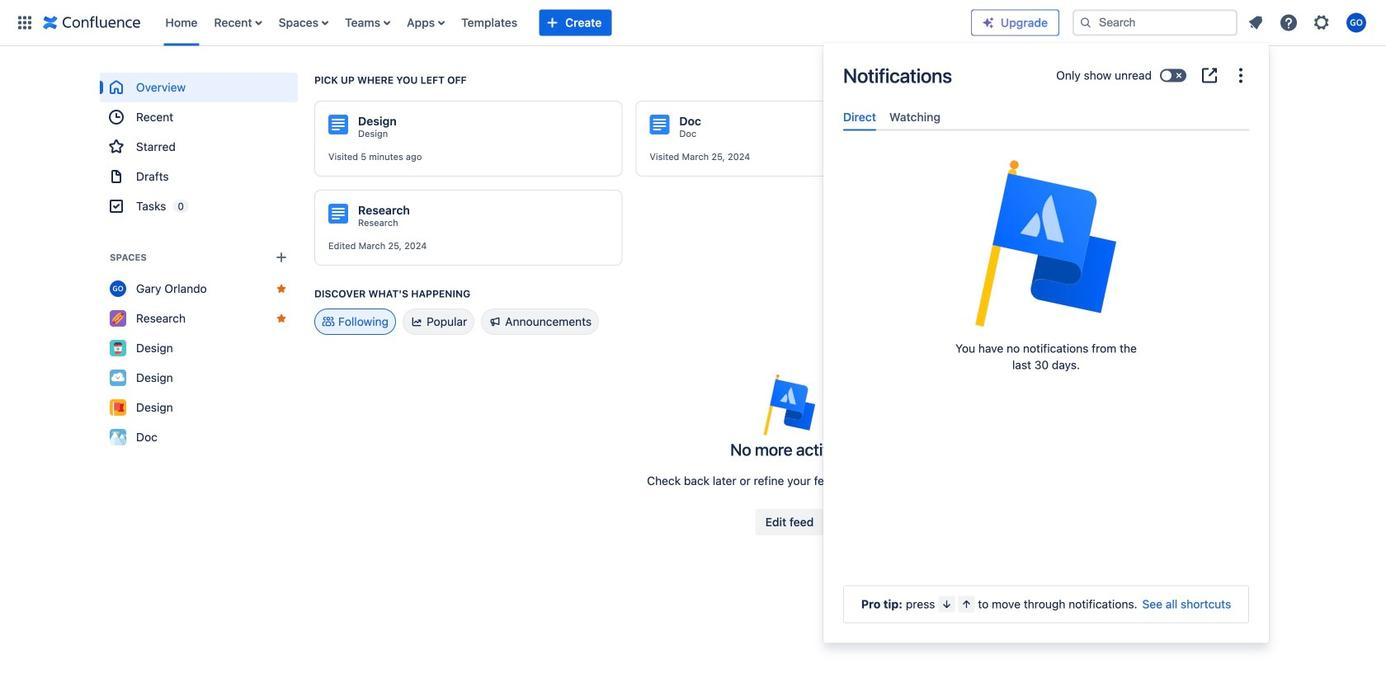 Task type: describe. For each thing, give the bounding box(es) containing it.
help icon image
[[1279, 13, 1299, 33]]

premium image
[[982, 16, 995, 29]]

1 unstar this space image from the top
[[275, 282, 288, 295]]

appswitcher icon image
[[15, 13, 35, 33]]

create a space image
[[271, 248, 291, 267]]

button group group
[[755, 509, 824, 535]]

list for premium icon
[[1241, 8, 1376, 38]]

more image
[[1231, 66, 1251, 85]]

your profile and preferences image
[[1347, 13, 1366, 33]]

global element
[[10, 0, 971, 46]]

arrow up image
[[960, 598, 973, 611]]

notification icon image
[[1246, 13, 1266, 33]]

list for the appswitcher icon
[[157, 0, 971, 46]]



Task type: locate. For each thing, give the bounding box(es) containing it.
search image
[[1079, 16, 1092, 29]]

0 horizontal spatial list
[[157, 0, 971, 46]]

arrow down image
[[940, 598, 953, 611]]

tab panel
[[837, 131, 1256, 144]]

open notifications in a new tab image
[[1200, 66, 1219, 85]]

2 unstar this space image from the top
[[275, 312, 288, 325]]

settings icon image
[[1312, 13, 1332, 33]]

1 horizontal spatial list
[[1241, 8, 1376, 38]]

tab list
[[837, 104, 1256, 131]]

dialog
[[823, 42, 1269, 643]]

banner
[[0, 0, 1386, 46]]

group
[[100, 73, 298, 221]]

unstar this space image
[[275, 282, 288, 295], [275, 312, 288, 325]]

0 vertical spatial unstar this space image
[[275, 282, 288, 295]]

Search field
[[1073, 9, 1238, 36]]

list
[[157, 0, 971, 46], [1241, 8, 1376, 38]]

None search field
[[1073, 9, 1238, 36]]

confluence image
[[43, 13, 141, 33], [43, 13, 141, 33]]

1 vertical spatial unstar this space image
[[275, 312, 288, 325]]



Task type: vqa. For each thing, say whether or not it's contained in the screenshot.
Appswitcher Icon
yes



